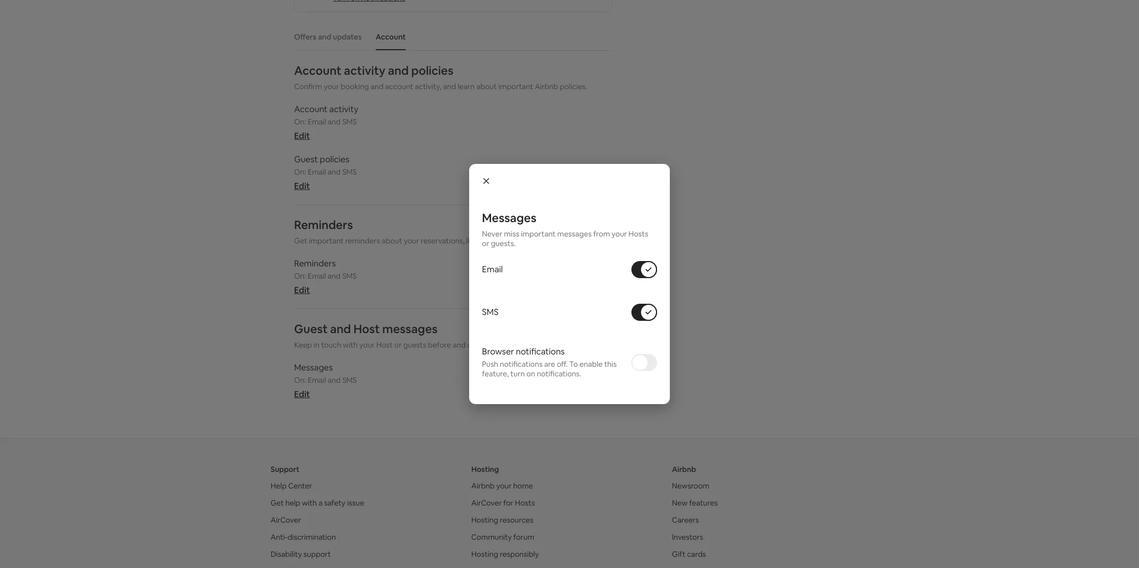 Task type: locate. For each thing, give the bounding box(es) containing it.
get left help
[[271, 498, 284, 508]]

messages up guests
[[382, 321, 438, 336]]

on: inside guest policies on: email and sms edit
[[294, 167, 306, 177]]

with left a
[[302, 498, 317, 508]]

account inside account activity and policies confirm your booking and account activity, and learn about important airbnb policies.
[[294, 63, 342, 78]]

your inside messages never miss important messages from your hosts or guests.
[[612, 229, 627, 239]]

account inside "account activity on: email and sms edit"
[[294, 104, 328, 115]]

hosting resources
[[471, 515, 534, 525]]

edit button
[[294, 130, 310, 142], [294, 181, 310, 192], [294, 285, 310, 296], [294, 389, 310, 400]]

browser notifications group
[[482, 334, 657, 391]]

touch
[[321, 340, 341, 350]]

offers and updates
[[294, 32, 362, 42]]

offers
[[294, 32, 316, 42]]

4 edit button from the top
[[294, 389, 310, 400]]

on: inside reminders on: email and sms edit
[[294, 271, 306, 281]]

2 on: from the top
[[294, 167, 306, 177]]

with
[[343, 340, 358, 350], [302, 498, 317, 508]]

1 vertical spatial messages
[[294, 362, 333, 373]]

messages inside messages never miss important messages from your hosts or guests.
[[482, 210, 537, 225]]

2 edit from the top
[[294, 181, 310, 192]]

gift
[[672, 550, 686, 559]]

1 vertical spatial activity
[[330, 104, 358, 115]]

hosts inside messages never miss important messages from your hosts or guests.
[[629, 229, 649, 239]]

3 on: from the top
[[294, 271, 306, 281]]

1 vertical spatial aircover
[[271, 515, 301, 525]]

0 horizontal spatial messages
[[294, 362, 333, 373]]

and
[[318, 32, 331, 42], [388, 63, 409, 78], [371, 82, 384, 91], [443, 82, 456, 91], [328, 117, 341, 127], [328, 167, 341, 177], [494, 236, 507, 246], [328, 271, 341, 281], [330, 321, 351, 336], [453, 340, 466, 350], [328, 375, 341, 385]]

1 horizontal spatial get
[[294, 236, 307, 246]]

policies down "account activity on: email and sms edit"
[[320, 154, 350, 165]]

notifications
[[516, 346, 565, 357], [500, 359, 543, 369]]

get
[[294, 236, 307, 246], [271, 498, 284, 508]]

2 guest from the top
[[294, 321, 328, 336]]

support
[[304, 550, 331, 559]]

reminders
[[345, 236, 380, 246]]

1 vertical spatial or
[[394, 340, 402, 350]]

3 edit from the top
[[294, 285, 310, 296]]

airbnb up newsroom link
[[672, 465, 696, 474]]

about right reminders
[[382, 236, 402, 246]]

account activity on: email and sms edit
[[294, 104, 358, 142]]

notifications up are
[[516, 346, 565, 357]]

confirm
[[294, 82, 322, 91]]

edit
[[294, 130, 310, 142], [294, 181, 310, 192], [294, 285, 310, 296], [294, 389, 310, 400]]

reminders get important reminders about your reservations, listings, and account activity.
[[294, 217, 565, 246]]

account
[[376, 32, 406, 42], [294, 63, 342, 78], [294, 104, 328, 115]]

1 horizontal spatial airbnb
[[535, 82, 558, 91]]

help
[[271, 481, 287, 491]]

aircover up the anti- on the left
[[271, 515, 301, 525]]

1 vertical spatial get
[[271, 498, 284, 508]]

activity inside account activity and policies confirm your booking and account activity, and learn about important airbnb policies.
[[344, 63, 386, 78]]

1 horizontal spatial aircover
[[471, 498, 502, 508]]

0 vertical spatial messages
[[482, 210, 537, 225]]

2 vertical spatial hosting
[[471, 550, 498, 559]]

messages for from
[[482, 210, 537, 225]]

0 vertical spatial account
[[385, 82, 413, 91]]

1 hosting from the top
[[471, 465, 499, 474]]

email inside messages on: email and sms edit
[[308, 375, 326, 385]]

tab list
[[289, 24, 612, 50]]

disability
[[271, 550, 302, 559]]

1 vertical spatial airbnb
[[672, 465, 696, 474]]

important right learn
[[499, 82, 533, 91]]

0 vertical spatial or
[[482, 239, 489, 248]]

0 vertical spatial account
[[376, 32, 406, 42]]

1 horizontal spatial account
[[508, 236, 536, 246]]

your right confirm
[[324, 82, 339, 91]]

important right miss
[[521, 229, 556, 239]]

your right the from
[[612, 229, 627, 239]]

newsroom
[[672, 481, 710, 491]]

on: inside "account activity on: email and sms edit"
[[294, 117, 306, 127]]

1 horizontal spatial messages
[[557, 229, 592, 239]]

policies inside account activity and policies confirm your booking and account activity, and learn about important airbnb policies.
[[411, 63, 454, 78]]

your inside account activity and policies confirm your booking and account activity, and learn about important airbnb policies.
[[324, 82, 339, 91]]

4 on: from the top
[[294, 375, 306, 385]]

resources
[[500, 515, 534, 525]]

guest inside guest policies on: email and sms edit
[[294, 154, 318, 165]]

3 edit button from the top
[[294, 285, 310, 296]]

on: inside messages on: email and sms edit
[[294, 375, 306, 385]]

host
[[354, 321, 380, 336], [376, 340, 393, 350]]

1 vertical spatial reminders
[[294, 258, 336, 269]]

reminders
[[294, 217, 353, 232], [294, 258, 336, 269]]

messages inside messages on: email and sms edit
[[294, 362, 333, 373]]

messages dialog
[[469, 164, 670, 404]]

1 vertical spatial host
[[376, 340, 393, 350]]

important up reminders on: email and sms edit
[[309, 236, 344, 246]]

0 horizontal spatial airbnb
[[471, 481, 495, 491]]

or left guests.
[[482, 239, 489, 248]]

3 hosting from the top
[[471, 550, 498, 559]]

hosting up airbnb your home link
[[471, 465, 499, 474]]

reminders inside the reminders get important reminders about your reservations, listings, and account activity.
[[294, 217, 353, 232]]

1 vertical spatial account
[[294, 63, 342, 78]]

0 vertical spatial about
[[476, 82, 497, 91]]

1 horizontal spatial about
[[476, 82, 497, 91]]

activity inside "account activity on: email and sms edit"
[[330, 104, 358, 115]]

0 vertical spatial activity
[[344, 63, 386, 78]]

0 horizontal spatial about
[[382, 236, 402, 246]]

0 vertical spatial messages
[[557, 229, 592, 239]]

account left activity, at left
[[385, 82, 413, 91]]

0 horizontal spatial or
[[394, 340, 402, 350]]

account inside account activity and policies confirm your booking and account activity, and learn about important airbnb policies.
[[385, 82, 413, 91]]

airbnb up "aircover for hosts" link
[[471, 481, 495, 491]]

features
[[689, 498, 718, 508]]

1 horizontal spatial hosts
[[629, 229, 649, 239]]

airbnb for airbnb
[[672, 465, 696, 474]]

guest inside guest and host messages keep in touch with your host or guests before and during your trip.
[[294, 321, 328, 336]]

notifications down trip.
[[500, 359, 543, 369]]

your left reservations,
[[404, 236, 419, 246]]

0 horizontal spatial account
[[385, 82, 413, 91]]

hosting
[[471, 465, 499, 474], [471, 515, 498, 525], [471, 550, 498, 559]]

account
[[385, 82, 413, 91], [508, 236, 536, 246]]

1 horizontal spatial or
[[482, 239, 489, 248]]

0 vertical spatial policies
[[411, 63, 454, 78]]

your
[[324, 82, 339, 91], [612, 229, 627, 239], [404, 236, 419, 246], [360, 340, 375, 350], [491, 340, 507, 350], [496, 481, 512, 491]]

1 horizontal spatial messages
[[482, 210, 537, 225]]

0 horizontal spatial get
[[271, 498, 284, 508]]

with right the touch
[[343, 340, 358, 350]]

4 edit from the top
[[294, 389, 310, 400]]

reminders inside reminders on: email and sms edit
[[294, 258, 336, 269]]

messages up miss
[[482, 210, 537, 225]]

hosting down community
[[471, 550, 498, 559]]

new
[[672, 498, 688, 508]]

messages
[[557, 229, 592, 239], [382, 321, 438, 336]]

on:
[[294, 117, 306, 127], [294, 167, 306, 177], [294, 271, 306, 281], [294, 375, 306, 385]]

aircover
[[471, 498, 502, 508], [271, 515, 301, 525]]

2 vertical spatial airbnb
[[471, 481, 495, 491]]

2 vertical spatial account
[[294, 104, 328, 115]]

account activity and policies confirm your booking and account activity, and learn about important airbnb policies.
[[294, 63, 588, 91]]

community forum link
[[471, 532, 535, 542]]

airbnb
[[535, 82, 558, 91], [672, 465, 696, 474], [471, 481, 495, 491]]

0 vertical spatial aircover
[[471, 498, 502, 508]]

community
[[471, 532, 512, 542]]

investors link
[[672, 532, 703, 542]]

1 horizontal spatial policies
[[411, 63, 454, 78]]

activity down booking
[[330, 104, 358, 115]]

reservations,
[[421, 236, 465, 246]]

get inside the reminders get important reminders about your reservations, listings, and account activity.
[[294, 236, 307, 246]]

0 horizontal spatial policies
[[320, 154, 350, 165]]

account tab panel
[[294, 63, 612, 400]]

account down confirm
[[294, 104, 328, 115]]

1 vertical spatial account
[[508, 236, 536, 246]]

1 vertical spatial messages
[[382, 321, 438, 336]]

0 vertical spatial guest
[[294, 154, 318, 165]]

messages left the from
[[557, 229, 592, 239]]

hosting up community
[[471, 515, 498, 525]]

0 horizontal spatial aircover
[[271, 515, 301, 525]]

account button
[[370, 27, 411, 47]]

0 vertical spatial airbnb
[[535, 82, 558, 91]]

1 horizontal spatial with
[[343, 340, 358, 350]]

0 vertical spatial with
[[343, 340, 358, 350]]

2 hosting from the top
[[471, 515, 498, 525]]

gift cards
[[672, 550, 706, 559]]

aircover left for
[[471, 498, 502, 508]]

1 vertical spatial hosting
[[471, 515, 498, 525]]

messages down in
[[294, 362, 333, 373]]

2 reminders from the top
[[294, 258, 336, 269]]

airbnb left policies.
[[535, 82, 558, 91]]

0 vertical spatial get
[[294, 236, 307, 246]]

issue
[[347, 498, 364, 508]]

careers
[[672, 515, 699, 525]]

1 reminders from the top
[[294, 217, 353, 232]]

this
[[605, 359, 617, 369]]

careers link
[[672, 515, 699, 525]]

1 on: from the top
[[294, 117, 306, 127]]

1 vertical spatial guest
[[294, 321, 328, 336]]

push
[[482, 359, 498, 369]]

hosting for hosting responsibly
[[471, 550, 498, 559]]

during
[[467, 340, 490, 350]]

newsroom link
[[672, 481, 710, 491]]

1 edit button from the top
[[294, 130, 310, 142]]

or inside guest and host messages keep in touch with your host or guests before and during your trip.
[[394, 340, 402, 350]]

booking
[[341, 82, 369, 91]]

aircover link
[[271, 515, 301, 525]]

1 vertical spatial with
[[302, 498, 317, 508]]

and inside button
[[318, 32, 331, 42]]

guest up in
[[294, 321, 328, 336]]

edit button for account activity and policies
[[294, 130, 310, 142]]

sms inside messages on: email and sms edit
[[342, 375, 357, 385]]

activity
[[344, 63, 386, 78], [330, 104, 358, 115]]

or left guests
[[394, 340, 402, 350]]

0 vertical spatial notifications
[[516, 346, 565, 357]]

1 vertical spatial hosts
[[515, 498, 535, 508]]

account left activity.
[[508, 236, 536, 246]]

guest for policies
[[294, 154, 318, 165]]

tab list containing offers and updates
[[289, 24, 612, 50]]

activity up booking
[[344, 63, 386, 78]]

guest
[[294, 154, 318, 165], [294, 321, 328, 336]]

sms inside "account activity on: email and sms edit"
[[342, 117, 357, 127]]

email inside guest policies on: email and sms edit
[[308, 167, 326, 177]]

email inside reminders on: email and sms edit
[[308, 271, 326, 281]]

0 horizontal spatial hosts
[[515, 498, 535, 508]]

0 vertical spatial hosts
[[629, 229, 649, 239]]

1 vertical spatial notifications
[[500, 359, 543, 369]]

keep
[[294, 340, 312, 350]]

guest down "account activity on: email and sms edit"
[[294, 154, 318, 165]]

and inside the reminders get important reminders about your reservations, listings, and account activity.
[[494, 236, 507, 246]]

1 guest from the top
[[294, 154, 318, 165]]

messages
[[482, 210, 537, 225], [294, 362, 333, 373]]

0 vertical spatial reminders
[[294, 217, 353, 232]]

hosts right the from
[[629, 229, 649, 239]]

hosts right for
[[515, 498, 535, 508]]

policies up activity, at left
[[411, 63, 454, 78]]

enable
[[580, 359, 603, 369]]

guests.
[[491, 239, 516, 248]]

get up reminders on: email and sms edit
[[294, 236, 307, 246]]

1 edit from the top
[[294, 130, 310, 142]]

edit inside reminders on: email and sms edit
[[294, 285, 310, 296]]

2 edit button from the top
[[294, 181, 310, 192]]

activity.
[[538, 236, 565, 246]]

0 horizontal spatial messages
[[382, 321, 438, 336]]

2 horizontal spatial airbnb
[[672, 465, 696, 474]]

aircover for hosts link
[[471, 498, 535, 508]]

hosting responsibly link
[[471, 550, 539, 559]]

0 vertical spatial hosting
[[471, 465, 499, 474]]

about right learn
[[476, 82, 497, 91]]

account up confirm
[[294, 63, 342, 78]]

safety
[[324, 498, 346, 508]]

guests
[[403, 340, 426, 350]]

to
[[570, 359, 578, 369]]

on
[[527, 369, 535, 379]]

messages on: email and sms edit
[[294, 362, 357, 400]]

account right updates
[[376, 32, 406, 42]]

or
[[482, 239, 489, 248], [394, 340, 402, 350]]

about
[[476, 82, 497, 91], [382, 236, 402, 246]]

aircover for 'aircover' link
[[271, 515, 301, 525]]

1 vertical spatial policies
[[320, 154, 350, 165]]

email
[[308, 117, 326, 127], [308, 167, 326, 177], [482, 264, 503, 275], [308, 271, 326, 281], [308, 375, 326, 385]]

1 vertical spatial about
[[382, 236, 402, 246]]



Task type: vqa. For each thing, say whether or not it's contained in the screenshot.
policies. at the top
yes



Task type: describe. For each thing, give the bounding box(es) containing it.
important inside the reminders get important reminders about your reservations, listings, and account activity.
[[309, 236, 344, 246]]

your left trip.
[[491, 340, 507, 350]]

and inside reminders on: email and sms edit
[[328, 271, 341, 281]]

about inside the reminders get important reminders about your reservations, listings, and account activity.
[[382, 236, 402, 246]]

edit inside guest policies on: email and sms edit
[[294, 181, 310, 192]]

center
[[288, 481, 312, 491]]

edit button for reminders
[[294, 285, 310, 296]]

important inside messages never miss important messages from your hosts or guests.
[[521, 229, 556, 239]]

sms inside guest policies on: email and sms edit
[[342, 167, 357, 177]]

hosting resources link
[[471, 515, 534, 525]]

investors
[[672, 532, 703, 542]]

airbnb for airbnb your home
[[471, 481, 495, 491]]

messages inside guest and host messages keep in touch with your host or guests before and during your trip.
[[382, 321, 438, 336]]

guest and host messages keep in touch with your host or guests before and during your trip.
[[294, 321, 522, 350]]

notifications.
[[537, 369, 582, 379]]

airbnb your home link
[[471, 481, 533, 491]]

policies.
[[560, 82, 588, 91]]

get help with a safety issue
[[271, 498, 364, 508]]

responsibly
[[500, 550, 539, 559]]

browser
[[482, 346, 514, 357]]

account for and
[[294, 63, 342, 78]]

policies inside guest policies on: email and sms edit
[[320, 154, 350, 165]]

help center
[[271, 481, 312, 491]]

and inside guest policies on: email and sms edit
[[328, 167, 341, 177]]

anti-
[[271, 532, 288, 542]]

trip.
[[508, 340, 522, 350]]

airbnb your home
[[471, 481, 533, 491]]

account inside account button
[[376, 32, 406, 42]]

sms inside reminders on: email and sms edit
[[342, 271, 357, 281]]

anti-discrimination
[[271, 532, 336, 542]]

and inside "account activity on: email and sms edit"
[[328, 117, 341, 127]]

home
[[513, 481, 533, 491]]

messages for edit
[[294, 362, 333, 373]]

off.
[[557, 359, 568, 369]]

edit button for guest and host messages
[[294, 389, 310, 400]]

important inside account activity and policies confirm your booking and account activity, and learn about important airbnb policies.
[[499, 82, 533, 91]]

0 vertical spatial host
[[354, 321, 380, 336]]

about inside account activity and policies confirm your booking and account activity, and learn about important airbnb policies.
[[476, 82, 497, 91]]

account inside the reminders get important reminders about your reservations, listings, and account activity.
[[508, 236, 536, 246]]

support
[[271, 465, 300, 474]]

gift cards link
[[672, 550, 706, 559]]

get help with a safety issue link
[[271, 498, 364, 508]]

your up "aircover for hosts" link
[[496, 481, 512, 491]]

activity for and
[[344, 63, 386, 78]]

aircover for hosts
[[471, 498, 535, 508]]

messages inside messages never miss important messages from your hosts or guests.
[[557, 229, 592, 239]]

reminders for edit
[[294, 258, 336, 269]]

from
[[593, 229, 610, 239]]

activity for on:
[[330, 104, 358, 115]]

before
[[428, 340, 451, 350]]

account for on:
[[294, 104, 328, 115]]

updates
[[333, 32, 362, 42]]

community forum
[[471, 532, 535, 542]]

miss
[[504, 229, 519, 239]]

hosting for hosting
[[471, 465, 499, 474]]

for
[[504, 498, 514, 508]]

offers and updates button
[[289, 27, 367, 47]]

and inside messages on: email and sms edit
[[328, 375, 341, 385]]

airbnb inside account activity and policies confirm your booking and account activity, and learn about important airbnb policies.
[[535, 82, 558, 91]]

new features link
[[672, 498, 718, 508]]

help center link
[[271, 481, 312, 491]]

in
[[314, 340, 320, 350]]

email inside "account activity on: email and sms edit"
[[308, 117, 326, 127]]

sms inside the messages dialog
[[482, 306, 499, 318]]

discrimination
[[288, 532, 336, 542]]

reminders on: email and sms edit
[[294, 258, 357, 296]]

are
[[544, 359, 555, 369]]

hosting responsibly
[[471, 550, 539, 559]]

listings,
[[466, 236, 492, 246]]

reminders for your
[[294, 217, 353, 232]]

new features
[[672, 498, 718, 508]]

with inside guest and host messages keep in touch with your host or guests before and during your trip.
[[343, 340, 358, 350]]

or inside messages never miss important messages from your hosts or guests.
[[482, 239, 489, 248]]

your inside the reminders get important reminders about your reservations, listings, and account activity.
[[404, 236, 419, 246]]

browser notifications push notifications are off. to enable this feature, turn on notifications.
[[482, 346, 617, 379]]

feature,
[[482, 369, 509, 379]]

edit inside "account activity on: email and sms edit"
[[294, 130, 310, 142]]

0 horizontal spatial with
[[302, 498, 317, 508]]

never
[[482, 229, 503, 239]]

guest policies on: email and sms edit
[[294, 154, 357, 192]]

disability support
[[271, 550, 331, 559]]

a
[[319, 498, 323, 508]]

turn
[[511, 369, 525, 379]]

cards
[[687, 550, 706, 559]]

forum
[[514, 532, 535, 542]]

anti-discrimination link
[[271, 532, 336, 542]]

activity,
[[415, 82, 442, 91]]

learn
[[458, 82, 475, 91]]

help
[[286, 498, 300, 508]]

your right the touch
[[360, 340, 375, 350]]

aircover for aircover for hosts
[[471, 498, 502, 508]]

notifications element
[[289, 24, 612, 400]]

guest for and
[[294, 321, 328, 336]]

disability support link
[[271, 550, 331, 559]]

email inside the messages dialog
[[482, 264, 503, 275]]

messages never miss important messages from your hosts or guests.
[[482, 210, 649, 248]]

edit inside messages on: email and sms edit
[[294, 389, 310, 400]]

hosting for hosting resources
[[471, 515, 498, 525]]



